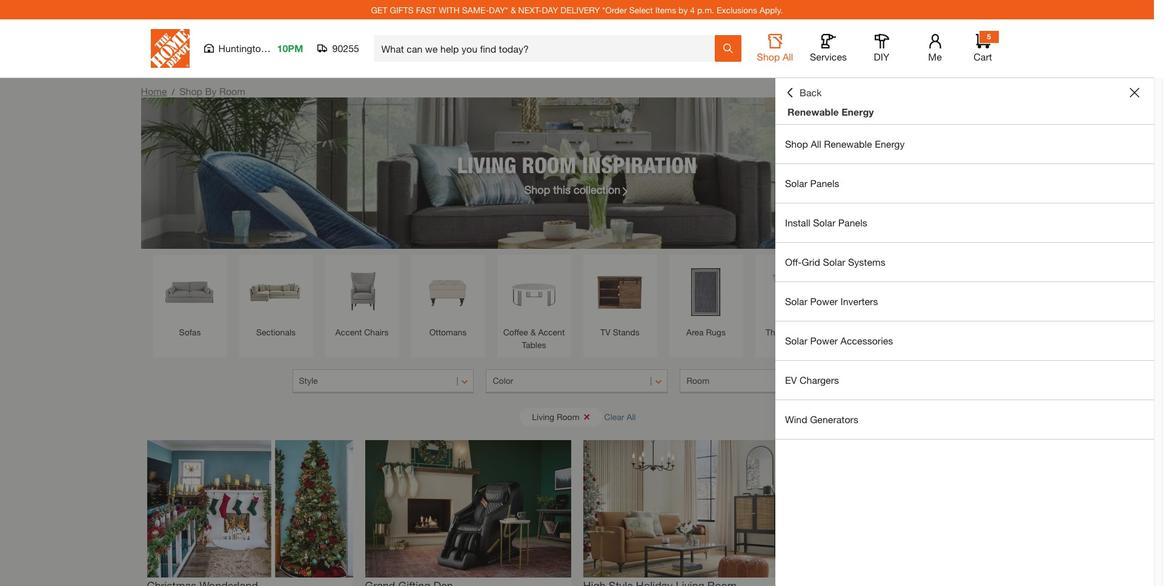 Task type: vqa. For each thing, say whether or not it's contained in the screenshot.
Power within the "link"
yes



Task type: locate. For each thing, give the bounding box(es) containing it.
solar right install at the right of page
[[813, 217, 836, 228]]

all up "back" button
[[783, 51, 793, 62]]

renewable
[[788, 106, 839, 118], [824, 138, 872, 150]]

2 stretchy image image from the left
[[365, 440, 571, 578]]

solar up throw pillows
[[785, 296, 808, 307]]

& up tables
[[531, 327, 536, 337]]

color button
[[486, 370, 668, 394]]

solar for solar panels
[[785, 178, 808, 189]]

1 horizontal spatial throw
[[849, 327, 872, 337]]

back
[[800, 87, 822, 98]]

2 throw from the left
[[849, 327, 872, 337]]

all inside "link"
[[811, 138, 821, 150]]

stretchy image image
[[147, 440, 353, 578], [365, 440, 571, 578], [583, 440, 789, 578]]

room
[[219, 85, 245, 97], [522, 152, 576, 178], [687, 376, 709, 386], [557, 412, 580, 422]]

panels up 'install solar panels' on the right top of the page
[[810, 178, 839, 189]]

chargers
[[800, 374, 839, 386]]

& right day*
[[511, 5, 516, 15]]

2 horizontal spatial stretchy image image
[[583, 440, 789, 578]]

solar up ev
[[785, 335, 808, 347]]

throw for throw blankets
[[849, 327, 872, 337]]

1 horizontal spatial &
[[531, 327, 536, 337]]

0 vertical spatial living
[[457, 152, 516, 178]]

all for clear all
[[627, 412, 636, 422]]

accent
[[335, 327, 362, 337], [538, 327, 565, 337]]

renewable down renewable energy
[[824, 138, 872, 150]]

5
[[987, 32, 991, 41]]

living
[[457, 152, 516, 178], [532, 412, 554, 422]]

services
[[810, 51, 847, 62]]

area
[[686, 327, 704, 337]]

room down the 'area' at the right bottom of the page
[[687, 376, 709, 386]]

power inside solar power accessories link
[[810, 335, 838, 347]]

all right clear
[[627, 412, 636, 422]]

renewable down back
[[788, 106, 839, 118]]

energy
[[842, 106, 874, 118], [875, 138, 905, 150]]

0 vertical spatial all
[[783, 51, 793, 62]]

shop up solar panels
[[785, 138, 808, 150]]

style button
[[292, 370, 474, 394]]

1 horizontal spatial living
[[532, 412, 554, 422]]

pillows
[[792, 327, 818, 337]]

tv stands
[[600, 327, 640, 337]]

1 vertical spatial power
[[810, 335, 838, 347]]

living room inspiration
[[457, 152, 697, 178]]

huntington park
[[218, 42, 289, 54]]

2 horizontal spatial all
[[811, 138, 821, 150]]

all
[[783, 51, 793, 62], [811, 138, 821, 150], [627, 412, 636, 422]]

same-
[[462, 5, 489, 15]]

tv stands link
[[589, 261, 651, 339]]

color
[[493, 376, 513, 386]]

shop right /
[[179, 85, 202, 97]]

throw pillows
[[766, 327, 818, 337]]

menu containing shop all renewable energy
[[775, 125, 1154, 440]]

throw left the pillows
[[766, 327, 789, 337]]

0 horizontal spatial all
[[627, 412, 636, 422]]

feedback link image
[[1147, 205, 1163, 270]]

drawer close image
[[1130, 88, 1140, 98]]

collection
[[574, 183, 621, 196]]

living inside button
[[532, 412, 554, 422]]

1 power from the top
[[810, 296, 838, 307]]

coffee & accent tables image
[[503, 261, 565, 323]]

solar power inverters link
[[775, 282, 1154, 321]]

0 horizontal spatial &
[[511, 5, 516, 15]]

get gifts fast with same-day* & next-day delivery *order select items by 4 p.m. exclusions apply.
[[371, 5, 783, 15]]

systems
[[848, 256, 885, 268]]

menu
[[775, 125, 1154, 440]]

shop inside the shop this collection link
[[524, 183, 550, 196]]

panels
[[810, 178, 839, 189], [838, 217, 867, 228]]

1 vertical spatial renewable
[[824, 138, 872, 150]]

power
[[810, 296, 838, 307], [810, 335, 838, 347]]

0 vertical spatial power
[[810, 296, 838, 307]]

sofas image
[[159, 261, 221, 323]]

10pm
[[277, 42, 303, 54]]

cart
[[974, 51, 992, 62]]

solar up install at the right of page
[[785, 178, 808, 189]]

renewable energy
[[788, 106, 874, 118]]

2 vertical spatial all
[[627, 412, 636, 422]]

wind
[[785, 414, 807, 425]]

accent left chairs
[[335, 327, 362, 337]]

throw left blankets
[[849, 327, 872, 337]]

ottomans link
[[417, 261, 479, 339]]

shop inside shop all renewable energy "link"
[[785, 138, 808, 150]]

1 vertical spatial &
[[531, 327, 536, 337]]

shop left 'this'
[[524, 183, 550, 196]]

coffee
[[503, 327, 528, 337]]

solar right the grid
[[823, 256, 845, 268]]

panels up the systems
[[838, 217, 867, 228]]

0 vertical spatial energy
[[842, 106, 874, 118]]

0 horizontal spatial accent
[[335, 327, 362, 337]]

sectionals image
[[245, 261, 307, 323]]

solar panels
[[785, 178, 839, 189]]

shop for shop this collection
[[524, 183, 550, 196]]

room right by
[[219, 85, 245, 97]]

ottomans image
[[417, 261, 479, 323]]

2 accent from the left
[[538, 327, 565, 337]]

shop all renewable energy
[[785, 138, 905, 150]]

ev
[[785, 374, 797, 386]]

1 vertical spatial all
[[811, 138, 821, 150]]

park
[[269, 42, 289, 54]]

diy
[[874, 51, 890, 62]]

1 vertical spatial living
[[532, 412, 554, 422]]

power up chargers
[[810, 335, 838, 347]]

0 horizontal spatial throw
[[766, 327, 789, 337]]

2 power from the top
[[810, 335, 838, 347]]

accessories
[[841, 335, 893, 347]]

1 horizontal spatial stretchy image image
[[365, 440, 571, 578]]

solar
[[785, 178, 808, 189], [813, 217, 836, 228], [823, 256, 845, 268], [785, 296, 808, 307], [785, 335, 808, 347]]

power inside solar power inverters link
[[810, 296, 838, 307]]

1 horizontal spatial all
[[783, 51, 793, 62]]

day
[[542, 5, 558, 15]]

0 horizontal spatial living
[[457, 152, 516, 178]]

all for shop all renewable energy
[[811, 138, 821, 150]]

this
[[553, 183, 571, 196]]

accent up tables
[[538, 327, 565, 337]]

shop this collection
[[524, 183, 621, 196]]

0 vertical spatial &
[[511, 5, 516, 15]]

throw for throw pillows
[[766, 327, 789, 337]]

power for inverters
[[810, 296, 838, 307]]

1 vertical spatial energy
[[875, 138, 905, 150]]

shop all button
[[756, 34, 795, 63]]

solar for solar power inverters
[[785, 296, 808, 307]]

power for accessories
[[810, 335, 838, 347]]

all down renewable energy
[[811, 138, 821, 150]]

/
[[172, 87, 175, 97]]

throw blankets image
[[847, 261, 909, 323]]

90255 button
[[318, 42, 360, 55]]

sectionals link
[[245, 261, 307, 339]]

1 stretchy image image from the left
[[147, 440, 353, 578]]

1 horizontal spatial energy
[[875, 138, 905, 150]]

0 horizontal spatial stretchy image image
[[147, 440, 353, 578]]

throw
[[766, 327, 789, 337], [849, 327, 872, 337]]

room up 'this'
[[522, 152, 576, 178]]

generators
[[810, 414, 858, 425]]

1 throw from the left
[[766, 327, 789, 337]]

0 vertical spatial renewable
[[788, 106, 839, 118]]

shop inside shop all button
[[757, 51, 780, 62]]

with
[[439, 5, 460, 15]]

&
[[511, 5, 516, 15], [531, 327, 536, 337]]

cart 5
[[974, 32, 992, 62]]

power left inverters
[[810, 296, 838, 307]]

shop down the apply.
[[757, 51, 780, 62]]

1 horizontal spatial accent
[[538, 327, 565, 337]]

delivery
[[561, 5, 600, 15]]

exclusions
[[717, 5, 757, 15]]



Task type: describe. For each thing, give the bounding box(es) containing it.
huntington
[[218, 42, 266, 54]]

gifts
[[390, 5, 414, 15]]

room button
[[680, 370, 862, 394]]

*order
[[602, 5, 627, 15]]

items
[[655, 5, 676, 15]]

throw blankets
[[849, 327, 907, 337]]

select
[[629, 5, 653, 15]]

throw blankets link
[[847, 261, 909, 339]]

fast
[[416, 5, 436, 15]]

90255
[[332, 42, 359, 54]]

area rugs image
[[675, 261, 737, 323]]

living room button
[[520, 408, 603, 426]]

accent inside coffee & accent tables
[[538, 327, 565, 337]]

next-
[[518, 5, 542, 15]]

by
[[205, 85, 217, 97]]

tv stands image
[[589, 261, 651, 323]]

off-grid solar systems link
[[775, 243, 1154, 282]]

shop this collection link
[[524, 181, 630, 198]]

solar power inverters
[[785, 296, 878, 307]]

1 vertical spatial panels
[[838, 217, 867, 228]]

wind generators link
[[775, 400, 1154, 439]]

4
[[690, 5, 695, 15]]

install solar panels
[[785, 217, 867, 228]]

home link
[[141, 85, 167, 97]]

stands
[[613, 327, 640, 337]]

room down color button at the bottom
[[557, 412, 580, 422]]

1 accent from the left
[[335, 327, 362, 337]]

shop for shop all renewable energy
[[785, 138, 808, 150]]

apply.
[[760, 5, 783, 15]]

rugs
[[706, 327, 726, 337]]

the home depot logo image
[[151, 29, 189, 68]]

living for living room
[[532, 412, 554, 422]]

energy inside "link"
[[875, 138, 905, 150]]

coffee & accent tables link
[[503, 261, 565, 351]]

tv
[[600, 327, 611, 337]]

sofas
[[179, 327, 201, 337]]

What can we help you find today? search field
[[381, 36, 714, 61]]

services button
[[809, 34, 848, 63]]

solar power accessories link
[[775, 322, 1154, 360]]

accent chairs image
[[331, 261, 393, 323]]

renewable inside "link"
[[824, 138, 872, 150]]

by
[[679, 5, 688, 15]]

p.m.
[[697, 5, 714, 15]]

wind generators
[[785, 414, 858, 425]]

area rugs link
[[675, 261, 737, 339]]

ev chargers link
[[775, 361, 1154, 400]]

3 stretchy image image from the left
[[583, 440, 789, 578]]

diy button
[[862, 34, 901, 63]]

0 vertical spatial panels
[[810, 178, 839, 189]]

get
[[371, 5, 388, 15]]

accent chairs
[[335, 327, 389, 337]]

ev chargers
[[785, 374, 839, 386]]

chairs
[[364, 327, 389, 337]]

shop all renewable energy link
[[775, 125, 1154, 164]]

sectionals
[[256, 327, 296, 337]]

accent chairs link
[[331, 261, 393, 339]]

& inside coffee & accent tables
[[531, 327, 536, 337]]

home
[[141, 85, 167, 97]]

home / shop by room
[[141, 85, 245, 97]]

throw pillows image
[[761, 261, 823, 323]]

solar panels link
[[775, 164, 1154, 203]]

sofas link
[[159, 261, 221, 339]]

solar for solar power accessories
[[785, 335, 808, 347]]

curtains & drapes image
[[933, 261, 995, 323]]

living for living room inspiration
[[457, 152, 516, 178]]

blankets
[[875, 327, 907, 337]]

0 horizontal spatial energy
[[842, 106, 874, 118]]

install
[[785, 217, 810, 228]]

grid
[[802, 256, 820, 268]]

shop all
[[757, 51, 793, 62]]

inspiration
[[582, 152, 697, 178]]

tables
[[522, 340, 546, 350]]

me button
[[916, 34, 954, 63]]

day*
[[489, 5, 508, 15]]

solar power accessories
[[785, 335, 893, 347]]

shop for shop all
[[757, 51, 780, 62]]

ottomans
[[429, 327, 467, 337]]

off-
[[785, 256, 802, 268]]

coffee & accent tables
[[503, 327, 565, 350]]

clear all button
[[604, 406, 636, 428]]

back button
[[785, 87, 822, 99]]

living room
[[532, 412, 580, 422]]

install solar panels link
[[775, 204, 1154, 242]]

me
[[928, 51, 942, 62]]

all for shop all
[[783, 51, 793, 62]]

style
[[299, 376, 318, 386]]

area rugs
[[686, 327, 726, 337]]

throw pillows link
[[761, 261, 823, 339]]



